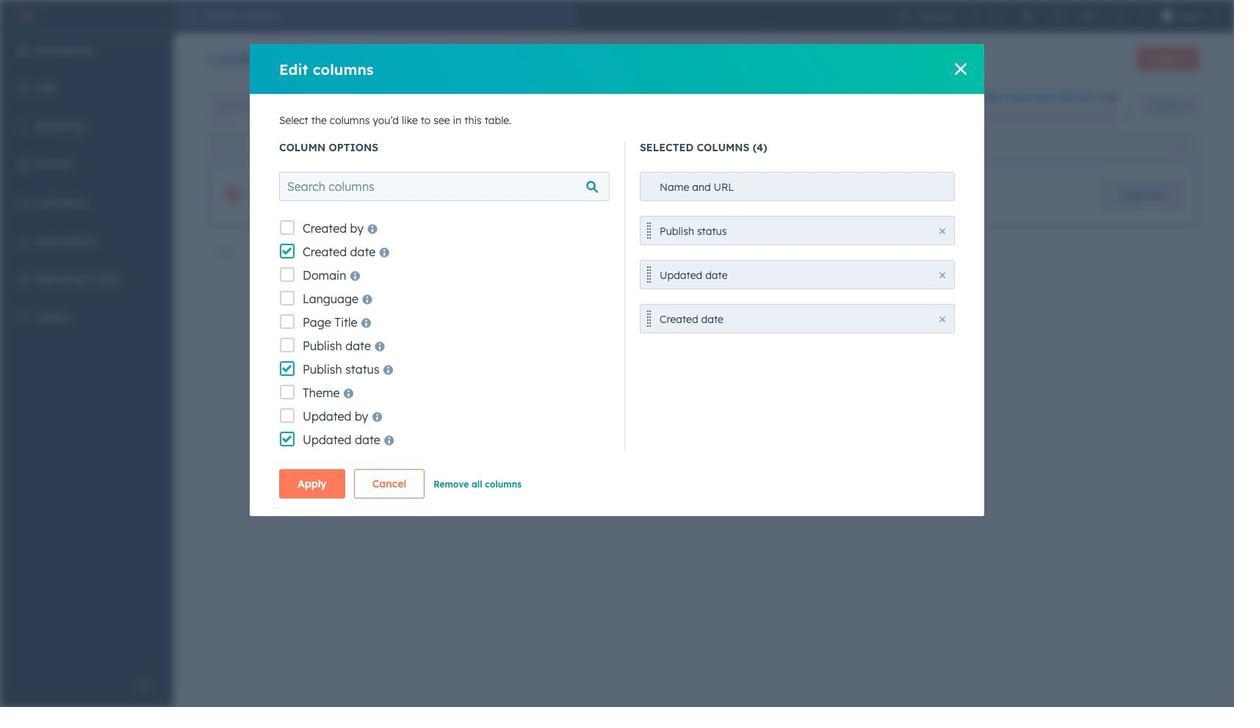Task type: vqa. For each thing, say whether or not it's contained in the screenshot.
3rd Column Header from the left
no



Task type: describe. For each thing, give the bounding box(es) containing it.
close image
[[940, 273, 946, 279]]

pagination navigation
[[586, 297, 720, 317]]

help image
[[1052, 10, 1064, 22]]

marketplaces image
[[1021, 10, 1033, 22]]

press to sort. image
[[697, 142, 703, 152]]

howard n/a image
[[1162, 10, 1174, 22]]

press to sort. image
[[1176, 142, 1181, 152]]

settings image
[[1083, 10, 1095, 22]]

notifications image
[[1114, 10, 1126, 22]]



Task type: locate. For each thing, give the bounding box(es) containing it.
progress bar
[[962, 110, 975, 122]]

menu
[[889, 0, 1226, 32], [0, 32, 173, 671]]

Search columns search field
[[279, 172, 610, 201]]

1 press to sort. element from the left
[[697, 142, 703, 154]]

close image
[[956, 63, 967, 75], [1125, 110, 1134, 119], [940, 229, 946, 234], [940, 317, 946, 323]]

press to sort. element
[[697, 142, 703, 154], [1176, 142, 1181, 154]]

1 horizontal spatial menu
[[889, 0, 1226, 32]]

Search content search field
[[209, 92, 429, 121]]

0 horizontal spatial press to sort. element
[[697, 142, 703, 154]]

Search HubSpot search field
[[197, 4, 578, 28]]

dialog
[[250, 44, 985, 517]]

0 horizontal spatial menu
[[0, 32, 173, 671]]

2 press to sort. element from the left
[[1176, 142, 1181, 154]]

banner
[[209, 43, 1200, 76]]

1 horizontal spatial press to sort. element
[[1176, 142, 1181, 154]]



